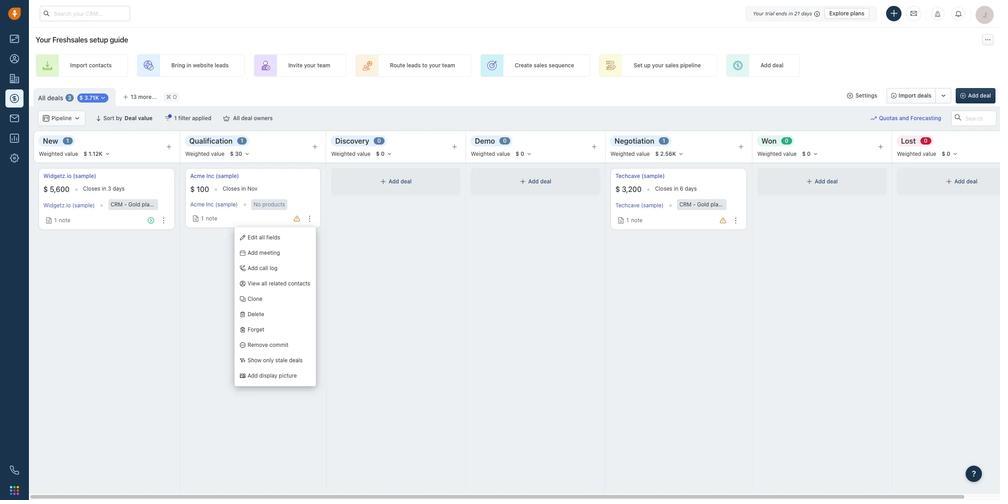 Task type: locate. For each thing, give the bounding box(es) containing it.
2 weighted value from the left
[[185, 151, 225, 157]]

$ 0
[[376, 150, 385, 157], [516, 150, 524, 157], [802, 150, 811, 157], [942, 150, 950, 157]]

your right up
[[652, 62, 664, 69]]

1 plan from the left
[[142, 201, 153, 208]]

$ 1.12k
[[84, 150, 102, 157]]

all right edit
[[259, 234, 265, 241]]

1 inc from the top
[[206, 173, 214, 179]]

weighted for won
[[757, 151, 782, 157]]

monthly
[[154, 201, 175, 208], [723, 201, 744, 208]]

2 widgetz.io (sample) from the top
[[43, 202, 95, 209]]

contacts
[[89, 62, 112, 69], [288, 280, 310, 287]]

in for qualification
[[241, 185, 246, 192]]

inc up the 100
[[206, 173, 214, 179]]

widgetz.io (sample) link up 5,600
[[43, 172, 96, 180]]

by
[[116, 115, 122, 122]]

$ for $ 2.56k button at the right
[[655, 150, 659, 157]]

weighted down the 'lost'
[[897, 151, 921, 157]]

in for new
[[102, 185, 106, 192]]

2 gold from the left
[[697, 201, 709, 208]]

3 $ 0 from the left
[[802, 150, 811, 157]]

2 horizontal spatial note
[[631, 217, 643, 224]]

⌘ o
[[166, 94, 177, 101]]

in left the nov
[[241, 185, 246, 192]]

0 vertical spatial all
[[38, 94, 46, 102]]

5 weighted from the left
[[611, 151, 635, 157]]

0 horizontal spatial crm - gold plan monthly (sample)
[[111, 201, 199, 208]]

in left 6
[[674, 185, 678, 192]]

1 vertical spatial techcave (sample) link
[[616, 202, 664, 209]]

weighted for demo
[[471, 151, 495, 157]]

4 weighted value from the left
[[471, 151, 510, 157]]

0 vertical spatial widgetz.io (sample)
[[43, 173, 96, 179]]

1 gold from the left
[[128, 201, 140, 208]]

deal
[[772, 62, 784, 69], [980, 92, 991, 99], [241, 115, 252, 122], [401, 178, 412, 185], [540, 178, 551, 185], [827, 178, 838, 185], [966, 178, 978, 185]]

techcave (sample) link down the 3,200
[[616, 202, 664, 209]]

sales
[[534, 62, 547, 69], [665, 62, 679, 69]]

1 horizontal spatial all
[[233, 115, 240, 122]]

note for $ 3,200
[[631, 217, 643, 224]]

1 horizontal spatial note
[[206, 215, 217, 222]]

deal
[[125, 115, 137, 122]]

import inside button
[[899, 92, 916, 99]]

container_wx8msf4aqz5i3rn1 image inside settings popup button
[[847, 93, 853, 99]]

1 horizontal spatial sales
[[665, 62, 679, 69]]

0 vertical spatial your
[[753, 10, 764, 16]]

1 note down the 3,200
[[626, 217, 643, 224]]

1 crm - gold plan monthly (sample) from the left
[[111, 201, 199, 208]]

acme inc (sample)
[[190, 173, 239, 179], [190, 201, 238, 208]]

team
[[317, 62, 330, 69], [442, 62, 455, 69]]

all right view
[[261, 280, 267, 287]]

widgetz.io down $ 5,600 on the left top
[[43, 202, 71, 209]]

1 horizontal spatial your
[[429, 62, 441, 69]]

weighted value down discovery
[[331, 151, 371, 157]]

picture
[[279, 373, 297, 379]]

0 vertical spatial 3
[[68, 94, 71, 101]]

no
[[254, 201, 261, 208]]

1 note for 5,600
[[54, 217, 70, 224]]

1 down the 100
[[201, 215, 204, 222]]

forget
[[248, 326, 264, 333]]

acme inc (sample) up the 100
[[190, 173, 239, 179]]

your trial ends in 21 days
[[753, 10, 812, 16]]

weighted value down demo
[[471, 151, 510, 157]]

$ inside dropdown button
[[79, 95, 83, 101]]

0 horizontal spatial import
[[70, 62, 87, 69]]

1 left filter on the top left of the page
[[174, 115, 177, 122]]

weighted value for lost
[[897, 151, 936, 157]]

1 horizontal spatial days
[[685, 185, 697, 192]]

all left the owners
[[233, 115, 240, 122]]

3 for deals
[[68, 94, 71, 101]]

deals right stale
[[289, 357, 303, 364]]

bring
[[171, 62, 185, 69]]

techcave (sample) up the 3,200
[[616, 173, 665, 179]]

1 horizontal spatial monthly
[[723, 201, 744, 208]]

0 vertical spatial acme inc (sample)
[[190, 173, 239, 179]]

weighted value for won
[[757, 151, 797, 157]]

1 techcave (sample) link from the top
[[616, 172, 665, 180]]

quotas and forecasting link
[[870, 111, 950, 126]]

1 vertical spatial 3
[[108, 185, 111, 192]]

crm down 6
[[679, 201, 692, 208]]

crm for $ 3,200
[[679, 201, 692, 208]]

$ for $ 0 button related to discovery
[[376, 150, 380, 157]]

$ 30 button
[[226, 149, 254, 159]]

0 horizontal spatial -
[[124, 201, 127, 208]]

widgetz.io (sample) link down 5,600
[[43, 202, 95, 209]]

import up quotas and forecasting
[[899, 92, 916, 99]]

4 weighted from the left
[[471, 151, 495, 157]]

2 monthly from the left
[[723, 201, 744, 208]]

2 leads from the left
[[407, 62, 421, 69]]

your right invite
[[304, 62, 316, 69]]

1 horizontal spatial 1 note
[[201, 215, 217, 222]]

note
[[206, 215, 217, 222], [59, 217, 70, 224], [631, 217, 643, 224]]

1 vertical spatial acme inc (sample)
[[190, 201, 238, 208]]

2 $ 0 button from the left
[[512, 149, 536, 159]]

2 acme inc (sample) from the top
[[190, 201, 238, 208]]

13
[[131, 94, 137, 100]]

$ for the $ 30 button
[[230, 150, 234, 157]]

4 $ 0 from the left
[[942, 150, 950, 157]]

$ 0 button for discovery
[[372, 149, 396, 159]]

1 team from the left
[[317, 62, 330, 69]]

1 weighted from the left
[[39, 151, 63, 157]]

acme inc (sample) link up the 100
[[190, 172, 239, 180]]

bring in website leads link
[[137, 54, 245, 77]]

0 vertical spatial inc
[[206, 173, 214, 179]]

deals up pipeline
[[47, 94, 63, 102]]

1 vertical spatial widgetz.io (sample)
[[43, 202, 95, 209]]

edit all fields
[[248, 234, 280, 241]]

invite your team
[[288, 62, 330, 69]]

100
[[197, 185, 209, 193]]

1 horizontal spatial leads
[[407, 62, 421, 69]]

$
[[79, 95, 83, 101], [84, 150, 87, 157], [230, 150, 234, 157], [376, 150, 380, 157], [516, 150, 519, 157], [655, 150, 659, 157], [802, 150, 806, 157], [942, 150, 945, 157], [43, 185, 48, 193], [190, 185, 195, 193], [616, 185, 620, 193]]

value for new
[[65, 151, 78, 157]]

container_wx8msf4aqz5i3rn1 image
[[100, 95, 106, 101], [43, 115, 49, 122], [74, 115, 80, 122], [223, 115, 229, 122], [946, 179, 952, 185], [193, 216, 199, 222], [46, 217, 52, 224], [618, 217, 624, 224]]

2 horizontal spatial 1 note
[[626, 217, 643, 224]]

7 weighted from the left
[[897, 151, 921, 157]]

2 crm - gold plan monthly (sample) from the left
[[679, 201, 768, 208]]

$ 3.71k
[[79, 95, 99, 101]]

1 up the $ 30 button
[[241, 138, 243, 144]]

2 acme from the top
[[190, 201, 205, 208]]

contacts right related
[[288, 280, 310, 287]]

1 vertical spatial import
[[899, 92, 916, 99]]

explore
[[829, 10, 849, 16]]

0 horizontal spatial gold
[[128, 201, 140, 208]]

$ for $ 0 button for won
[[802, 150, 806, 157]]

gold for $ 5,600
[[128, 201, 140, 208]]

1 vertical spatial widgetz.io
[[43, 202, 71, 209]]

1
[[174, 115, 177, 122], [66, 138, 69, 144], [241, 138, 243, 144], [663, 138, 665, 144], [201, 215, 204, 222], [54, 217, 57, 224], [626, 217, 629, 224]]

closes for 3,200
[[655, 185, 672, 192]]

your freshsales setup guide
[[36, 36, 128, 44]]

1 techcave from the top
[[616, 173, 640, 179]]

0 vertical spatial import
[[70, 62, 87, 69]]

acme down $ 100
[[190, 201, 205, 208]]

quotas
[[879, 115, 898, 122]]

0 horizontal spatial days
[[113, 185, 125, 192]]

in left 21
[[789, 10, 793, 16]]

0 horizontal spatial 3
[[68, 94, 71, 101]]

weighted down discovery
[[331, 151, 356, 157]]

0 vertical spatial all
[[259, 234, 265, 241]]

edit
[[248, 234, 258, 241]]

2 horizontal spatial deals
[[918, 92, 932, 99]]

1 horizontal spatial your
[[753, 10, 764, 16]]

widgetz.io (sample) up 5,600
[[43, 173, 96, 179]]

$ 1.12k button
[[79, 149, 114, 159]]

set up your sales pipeline link
[[599, 54, 717, 77]]

$ inside button
[[230, 150, 234, 157]]

2 crm from the left
[[679, 201, 692, 208]]

weighted down demo
[[471, 151, 495, 157]]

deals up the forecasting
[[918, 92, 932, 99]]

0 horizontal spatial monthly
[[154, 201, 175, 208]]

0 horizontal spatial contacts
[[89, 62, 112, 69]]

leads
[[215, 62, 229, 69], [407, 62, 421, 69]]

all
[[38, 94, 46, 102], [233, 115, 240, 122]]

leads left to
[[407, 62, 421, 69]]

3 closes from the left
[[655, 185, 672, 192]]

- down closes in 6 days
[[693, 201, 696, 208]]

1 horizontal spatial closes
[[223, 185, 240, 192]]

weighted value down "new"
[[39, 151, 78, 157]]

1 widgetz.io (sample) from the top
[[43, 173, 96, 179]]

in down "$ 1.12k" button
[[102, 185, 106, 192]]

add deal
[[761, 62, 784, 69], [968, 92, 991, 99], [389, 178, 412, 185], [528, 178, 551, 185], [815, 178, 838, 185], [955, 178, 978, 185]]

0 vertical spatial techcave (sample) link
[[616, 172, 665, 180]]

remove commit
[[248, 342, 288, 349]]

2 weighted from the left
[[185, 151, 210, 157]]

1 closes from the left
[[83, 185, 100, 192]]

1 - from the left
[[124, 201, 127, 208]]

weighted value down 'won'
[[757, 151, 797, 157]]

techcave (sample) down the 3,200
[[616, 202, 664, 209]]

weighted value down negotiation
[[611, 151, 650, 157]]

0 horizontal spatial note
[[59, 217, 70, 224]]

2 horizontal spatial your
[[652, 62, 664, 69]]

inc down the 100
[[206, 201, 214, 208]]

weighted for qualification
[[185, 151, 210, 157]]

1 leads from the left
[[215, 62, 229, 69]]

1 horizontal spatial gold
[[697, 201, 709, 208]]

acme inc (sample) link down the 100
[[190, 201, 238, 208]]

demo
[[475, 137, 495, 145]]

1 horizontal spatial import
[[899, 92, 916, 99]]

$ 5,600
[[43, 185, 69, 193]]

2 horizontal spatial closes
[[655, 185, 672, 192]]

$ 0 button for won
[[798, 149, 823, 159]]

$ 2.56k
[[655, 150, 676, 157]]

5 weighted value from the left
[[611, 151, 650, 157]]

0 horizontal spatial sales
[[534, 62, 547, 69]]

1 note down the 100
[[201, 215, 217, 222]]

acme inc (sample) down the 100
[[190, 201, 238, 208]]

bring in website leads
[[171, 62, 229, 69]]

1 crm from the left
[[111, 201, 123, 208]]

$ 0 for won
[[802, 150, 811, 157]]

2 plan from the left
[[711, 201, 722, 208]]

0 horizontal spatial deals
[[47, 94, 63, 102]]

your left 'freshsales'
[[36, 36, 51, 44]]

days
[[801, 10, 812, 16], [113, 185, 125, 192], [685, 185, 697, 192]]

4 $ 0 button from the left
[[938, 149, 962, 159]]

1 vertical spatial acme inc (sample) link
[[190, 201, 238, 208]]

2 inc from the top
[[206, 201, 214, 208]]

widgetz.io (sample)
[[43, 173, 96, 179], [43, 202, 95, 209]]

1 up $ 2.56k at right
[[663, 138, 665, 144]]

view
[[248, 280, 260, 287]]

owners
[[254, 115, 273, 122]]

1 horizontal spatial crm
[[679, 201, 692, 208]]

3 weighted value from the left
[[331, 151, 371, 157]]

gold
[[128, 201, 140, 208], [697, 201, 709, 208]]

all for deal
[[233, 115, 240, 122]]

- down closes in 3 days
[[124, 201, 127, 208]]

team right invite
[[317, 62, 330, 69]]

weighted down 'won'
[[757, 151, 782, 157]]

your left trial
[[753, 10, 764, 16]]

2 $ 0 from the left
[[516, 150, 524, 157]]

1 vertical spatial inc
[[206, 201, 214, 208]]

closes left the nov
[[223, 185, 240, 192]]

leads inside "link"
[[215, 62, 229, 69]]

sales right create
[[534, 62, 547, 69]]

13 more...
[[131, 94, 157, 100]]

1 vertical spatial acme
[[190, 201, 205, 208]]

remove
[[248, 342, 268, 349]]

lost
[[901, 137, 916, 145]]

3 right "all deals" link
[[68, 94, 71, 101]]

0 horizontal spatial crm
[[111, 201, 123, 208]]

widgetz.io (sample) down 5,600
[[43, 202, 95, 209]]

$ 0 for lost
[[942, 150, 950, 157]]

0 horizontal spatial your
[[36, 36, 51, 44]]

plan
[[142, 201, 153, 208], [711, 201, 722, 208]]

settings
[[856, 92, 877, 99]]

2 techcave (sample) link from the top
[[616, 202, 664, 209]]

1 vertical spatial widgetz.io (sample) link
[[43, 202, 95, 209]]

3 for in
[[108, 185, 111, 192]]

weighted down "new"
[[39, 151, 63, 157]]

1 vertical spatial techcave
[[616, 202, 640, 209]]

nov
[[247, 185, 257, 192]]

1 vertical spatial your
[[36, 36, 51, 44]]

0 vertical spatial widgetz.io
[[43, 173, 72, 179]]

1 horizontal spatial team
[[442, 62, 455, 69]]

contacts down setup
[[89, 62, 112, 69]]

acme inc (sample) link
[[190, 172, 239, 180], [190, 201, 238, 208]]

$ 3.71k button
[[77, 94, 108, 103]]

crm - gold plan monthly (sample)
[[111, 201, 199, 208], [679, 201, 768, 208]]

0 horizontal spatial plan
[[142, 201, 153, 208]]

note down 5,600
[[59, 217, 70, 224]]

0 horizontal spatial 1 note
[[54, 217, 70, 224]]

fields
[[266, 234, 280, 241]]

1 horizontal spatial contacts
[[288, 280, 310, 287]]

crm for $ 5,600
[[111, 201, 123, 208]]

note down the 3,200
[[631, 217, 643, 224]]

0 vertical spatial techcave
[[616, 173, 640, 179]]

1 horizontal spatial -
[[693, 201, 696, 208]]

0
[[377, 138, 381, 144], [503, 138, 507, 144], [785, 138, 788, 144], [924, 138, 928, 144], [381, 150, 385, 157], [521, 150, 524, 157], [807, 150, 811, 157], [947, 150, 950, 157]]

team right to
[[442, 62, 455, 69]]

1 filter applied button
[[158, 111, 217, 126]]

weighted down qualification
[[185, 151, 210, 157]]

deals inside menu
[[289, 357, 303, 364]]

all
[[259, 234, 265, 241], [261, 280, 267, 287]]

1 sales from the left
[[534, 62, 547, 69]]

1 $ 0 from the left
[[376, 150, 385, 157]]

techcave
[[616, 173, 640, 179], [616, 202, 640, 209]]

closes left 6
[[655, 185, 672, 192]]

quotas and forecasting
[[879, 115, 941, 122]]

all deals link
[[38, 93, 63, 102]]

note for $ 100
[[206, 215, 217, 222]]

container_wx8msf4aqz5i3rn1 image inside quotas and forecasting link
[[870, 115, 877, 122]]

weighted down negotiation
[[611, 151, 635, 157]]

value for qualification
[[211, 151, 225, 157]]

deal inside "button"
[[241, 115, 252, 122]]

all deal owners
[[233, 115, 273, 122]]

$ 0 button
[[372, 149, 396, 159], [512, 149, 536, 159], [798, 149, 823, 159], [938, 149, 962, 159]]

deals inside button
[[918, 92, 932, 99]]

weighted value down the 'lost'
[[897, 151, 936, 157]]

0 horizontal spatial all
[[38, 94, 46, 102]]

in right bring
[[187, 62, 191, 69]]

import down your freshsales setup guide
[[70, 62, 87, 69]]

create sales sequence link
[[481, 54, 590, 77]]

1 $ 0 button from the left
[[372, 149, 396, 159]]

acme up $ 100
[[190, 173, 205, 179]]

widgetz.io up $ 5,600 on the left top
[[43, 173, 72, 179]]

2 your from the left
[[429, 62, 441, 69]]

sales left pipeline
[[665, 62, 679, 69]]

1 vertical spatial techcave (sample)
[[616, 202, 664, 209]]

in
[[789, 10, 793, 16], [187, 62, 191, 69], [102, 185, 106, 192], [241, 185, 246, 192], [674, 185, 678, 192]]

6 weighted value from the left
[[757, 151, 797, 157]]

1 vertical spatial all
[[261, 280, 267, 287]]

0 horizontal spatial closes
[[83, 185, 100, 192]]

1 vertical spatial contacts
[[288, 280, 310, 287]]

meeting
[[259, 250, 280, 256]]

1 monthly from the left
[[154, 201, 175, 208]]

0 vertical spatial acme
[[190, 173, 205, 179]]

1 note down 5,600
[[54, 217, 70, 224]]

leads right website
[[215, 62, 229, 69]]

import deals
[[899, 92, 932, 99]]

all inside "button"
[[233, 115, 240, 122]]

and
[[899, 115, 909, 122]]

3 inside all deals 3
[[68, 94, 71, 101]]

3 weighted from the left
[[331, 151, 356, 157]]

invite
[[288, 62, 303, 69]]

6 weighted from the left
[[757, 151, 782, 157]]

techcave down "$ 3,200"
[[616, 202, 640, 209]]

your right to
[[429, 62, 441, 69]]

closes right 5,600
[[83, 185, 100, 192]]

2 closes from the left
[[223, 185, 240, 192]]

days right 21
[[801, 10, 812, 16]]

3 $ 0 button from the left
[[798, 149, 823, 159]]

weighted
[[39, 151, 63, 157], [185, 151, 210, 157], [331, 151, 356, 157], [471, 151, 495, 157], [611, 151, 635, 157], [757, 151, 782, 157], [897, 151, 921, 157]]

techcave (sample) link up the 3,200
[[616, 172, 665, 180]]

all up pipeline popup button
[[38, 94, 46, 102]]

0 horizontal spatial leads
[[215, 62, 229, 69]]

days right 6
[[685, 185, 697, 192]]

3,200
[[622, 185, 642, 193]]

menu containing edit all fields
[[235, 227, 316, 386]]

1 acme inc (sample) from the top
[[190, 173, 239, 179]]

1 horizontal spatial 3
[[108, 185, 111, 192]]

$ 0 button for lost
[[938, 149, 962, 159]]

crm down closes in 3 days
[[111, 201, 123, 208]]

0 vertical spatial widgetz.io (sample) link
[[43, 172, 96, 180]]

$ 0 button for demo
[[512, 149, 536, 159]]

1 vertical spatial all
[[233, 115, 240, 122]]

weighted value for discovery
[[331, 151, 371, 157]]

contacts inside menu
[[288, 280, 310, 287]]

0 vertical spatial techcave (sample)
[[616, 173, 665, 179]]

widgetz.io
[[43, 173, 72, 179], [43, 202, 71, 209]]

all deals 3
[[38, 94, 71, 102]]

crm - gold plan monthly (sample) for $ 5,600
[[111, 201, 199, 208]]

0 horizontal spatial team
[[317, 62, 330, 69]]

days down "$ 1.12k" button
[[113, 185, 125, 192]]

all for deals
[[38, 94, 46, 102]]

1 horizontal spatial crm - gold plan monthly (sample)
[[679, 201, 768, 208]]

3 down "$ 1.12k" button
[[108, 185, 111, 192]]

$ 2.56k button
[[651, 149, 688, 159]]

add
[[761, 62, 771, 69], [968, 92, 979, 99], [389, 178, 399, 185], [528, 178, 539, 185], [815, 178, 825, 185], [955, 178, 965, 185], [248, 250, 258, 256], [248, 265, 258, 272], [248, 373, 258, 379]]

menu
[[235, 227, 316, 386]]

1 weighted value from the left
[[39, 151, 78, 157]]

weighted value down qualification
[[185, 151, 225, 157]]

note down the 100
[[206, 215, 217, 222]]

1 widgetz.io from the top
[[43, 173, 72, 179]]

techcave up "$ 3,200"
[[616, 173, 640, 179]]

2 - from the left
[[693, 201, 696, 208]]

no products
[[254, 201, 285, 208]]

7 weighted value from the left
[[897, 151, 936, 157]]

0 vertical spatial acme inc (sample) link
[[190, 172, 239, 180]]

1 horizontal spatial plan
[[711, 201, 722, 208]]

view all related contacts
[[248, 280, 310, 287]]

crm - gold plan monthly (sample) for $ 3,200
[[679, 201, 768, 208]]

1 horizontal spatial deals
[[289, 357, 303, 364]]

0 horizontal spatial your
[[304, 62, 316, 69]]

container_wx8msf4aqz5i3rn1 image
[[847, 93, 853, 99], [164, 115, 171, 122], [870, 115, 877, 122], [380, 179, 386, 185], [520, 179, 526, 185], [806, 179, 813, 185]]

2 sales from the left
[[665, 62, 679, 69]]



Task type: vqa. For each thing, say whether or not it's contained in the screenshot.
the ago for James Peterson
no



Task type: describe. For each thing, give the bounding box(es) containing it.
1 widgetz.io (sample) link from the top
[[43, 172, 96, 180]]

freshsales
[[52, 36, 88, 44]]

add call log
[[248, 265, 278, 272]]

set
[[634, 62, 643, 69]]

add meeting
[[248, 250, 280, 256]]

$ 3.71k button
[[74, 93, 111, 103]]

create
[[515, 62, 532, 69]]

website
[[193, 62, 213, 69]]

weighted value for new
[[39, 151, 78, 157]]

pipeline
[[52, 115, 72, 122]]

weighted value for demo
[[471, 151, 510, 157]]

qualification
[[189, 137, 233, 145]]

2.56k
[[660, 150, 676, 157]]

1 down $ 5,600 on the left top
[[54, 217, 57, 224]]

3.71k
[[84, 95, 99, 101]]

won
[[762, 137, 777, 145]]

your for your trial ends in 21 days
[[753, 10, 764, 16]]

2 acme inc (sample) link from the top
[[190, 201, 238, 208]]

your for your freshsales setup guide
[[36, 36, 51, 44]]

add deal link
[[726, 54, 800, 77]]

delete
[[248, 311, 264, 318]]

closes in 6 days
[[655, 185, 697, 192]]

Search your CRM... text field
[[40, 6, 130, 21]]

guide
[[110, 36, 128, 44]]

applied
[[192, 115, 211, 122]]

display
[[259, 373, 277, 379]]

more...
[[138, 94, 157, 100]]

value for negotiation
[[636, 151, 650, 157]]

o
[[173, 94, 177, 101]]

1 your from the left
[[304, 62, 316, 69]]

days for $ 5,600
[[113, 185, 125, 192]]

monthly for 3,200
[[723, 201, 744, 208]]

explore plans link
[[824, 8, 870, 19]]

add display picture
[[248, 373, 297, 379]]

import for import contacts
[[70, 62, 87, 69]]

- for $ 5,600
[[124, 201, 127, 208]]

show only stale deals
[[248, 357, 303, 364]]

import contacts link
[[36, 54, 128, 77]]

1 down "$ 3,200"
[[626, 217, 629, 224]]

sort
[[103, 115, 114, 122]]

add deal inside button
[[968, 92, 991, 99]]

call
[[259, 265, 268, 272]]

phone element
[[5, 461, 24, 480]]

commit
[[269, 342, 288, 349]]

negotiation
[[615, 137, 654, 145]]

all for view
[[261, 280, 267, 287]]

1 techcave (sample) from the top
[[616, 173, 665, 179]]

30
[[235, 150, 242, 157]]

container_wx8msf4aqz5i3rn1 image inside 1 filter applied button
[[164, 115, 171, 122]]

1.12k
[[89, 150, 102, 157]]

route leads to your team
[[390, 62, 455, 69]]

13 more... button
[[118, 91, 162, 103]]

2 widgetz.io from the top
[[43, 202, 71, 209]]

closes for 5,600
[[83, 185, 100, 192]]

setup
[[89, 36, 108, 44]]

up
[[644, 62, 651, 69]]

- for $ 3,200
[[693, 201, 696, 208]]

⌘
[[166, 94, 171, 101]]

import deals group
[[886, 88, 951, 103]]

ends
[[776, 10, 787, 16]]

gold for $ 3,200
[[697, 201, 709, 208]]

freshworks switcher image
[[10, 486, 19, 495]]

deals for import
[[918, 92, 932, 99]]

value for discovery
[[357, 151, 371, 157]]

$ 30
[[230, 150, 242, 157]]

stale
[[275, 357, 288, 364]]

weighted for new
[[39, 151, 63, 157]]

$ 0 for discovery
[[376, 150, 385, 157]]

import deals button
[[886, 88, 936, 103]]

related
[[269, 280, 287, 287]]

explore plans
[[829, 10, 865, 16]]

create sales sequence
[[515, 62, 574, 69]]

2 team from the left
[[442, 62, 455, 69]]

log
[[270, 265, 278, 272]]

$ for "$ 1.12k" button
[[84, 150, 87, 157]]

set up your sales pipeline
[[634, 62, 701, 69]]

closes for 100
[[223, 185, 240, 192]]

pipeline button
[[38, 111, 85, 126]]

weighted for lost
[[897, 151, 921, 157]]

add inside button
[[968, 92, 979, 99]]

in for negotiation
[[674, 185, 678, 192]]

2 techcave from the top
[[616, 202, 640, 209]]

sort by deal value
[[103, 115, 153, 122]]

$ for lost's $ 0 button
[[942, 150, 945, 157]]

phone image
[[10, 466, 19, 475]]

$ 0 for demo
[[516, 150, 524, 157]]

1 inside 1 filter applied button
[[174, 115, 177, 122]]

plan for 3,200
[[711, 201, 722, 208]]

2 techcave (sample) from the top
[[616, 202, 664, 209]]

$ 100
[[190, 185, 209, 193]]

new
[[43, 137, 58, 145]]

in inside "link"
[[187, 62, 191, 69]]

send email image
[[911, 10, 917, 17]]

1 note for 3,200
[[626, 217, 643, 224]]

deals for all
[[47, 94, 63, 102]]

container_wx8msf4aqz5i3rn1 image inside $ 3.71k button
[[100, 95, 106, 101]]

only
[[263, 357, 274, 364]]

to
[[422, 62, 428, 69]]

import contacts
[[70, 62, 112, 69]]

closes in 3 days
[[83, 185, 125, 192]]

weighted value for qualification
[[185, 151, 225, 157]]

invite your team link
[[254, 54, 347, 77]]

1 note for 100
[[201, 215, 217, 222]]

value for demo
[[497, 151, 510, 157]]

show
[[248, 357, 262, 364]]

2 widgetz.io (sample) link from the top
[[43, 202, 95, 209]]

filter
[[178, 115, 191, 122]]

$ for $ 3.71k button
[[79, 95, 83, 101]]

Search field
[[951, 111, 997, 126]]

settings button
[[843, 88, 882, 103]]

value for won
[[783, 151, 797, 157]]

monthly for 5,600
[[154, 201, 175, 208]]

1 right "new"
[[66, 138, 69, 144]]

days for $ 3,200
[[685, 185, 697, 192]]

closes in nov
[[223, 185, 257, 192]]

$ 3,200
[[616, 185, 642, 193]]

add deal button
[[956, 88, 996, 103]]

plan for 5,600
[[142, 201, 153, 208]]

2 horizontal spatial days
[[801, 10, 812, 16]]

1 acme inc (sample) link from the top
[[190, 172, 239, 180]]

discovery
[[335, 137, 369, 145]]

forecasting
[[911, 115, 941, 122]]

note for $ 5,600
[[59, 217, 70, 224]]

1 acme from the top
[[190, 173, 205, 179]]

route
[[390, 62, 405, 69]]

3 your from the left
[[652, 62, 664, 69]]

value for lost
[[923, 151, 936, 157]]

21
[[794, 10, 800, 16]]

all deal owners button
[[217, 111, 279, 126]]

0 vertical spatial contacts
[[89, 62, 112, 69]]

weighted for negotiation
[[611, 151, 635, 157]]

weighted for discovery
[[331, 151, 356, 157]]

plans
[[850, 10, 865, 16]]

deal inside button
[[980, 92, 991, 99]]

weighted value for negotiation
[[611, 151, 650, 157]]

$ for $ 0 button related to demo
[[516, 150, 519, 157]]

all for edit
[[259, 234, 265, 241]]

sequence
[[549, 62, 574, 69]]

products
[[262, 201, 285, 208]]

import for import deals
[[899, 92, 916, 99]]

container_wx8msf4aqz5i3rn1 image inside 'all deal owners' "button"
[[223, 115, 229, 122]]



